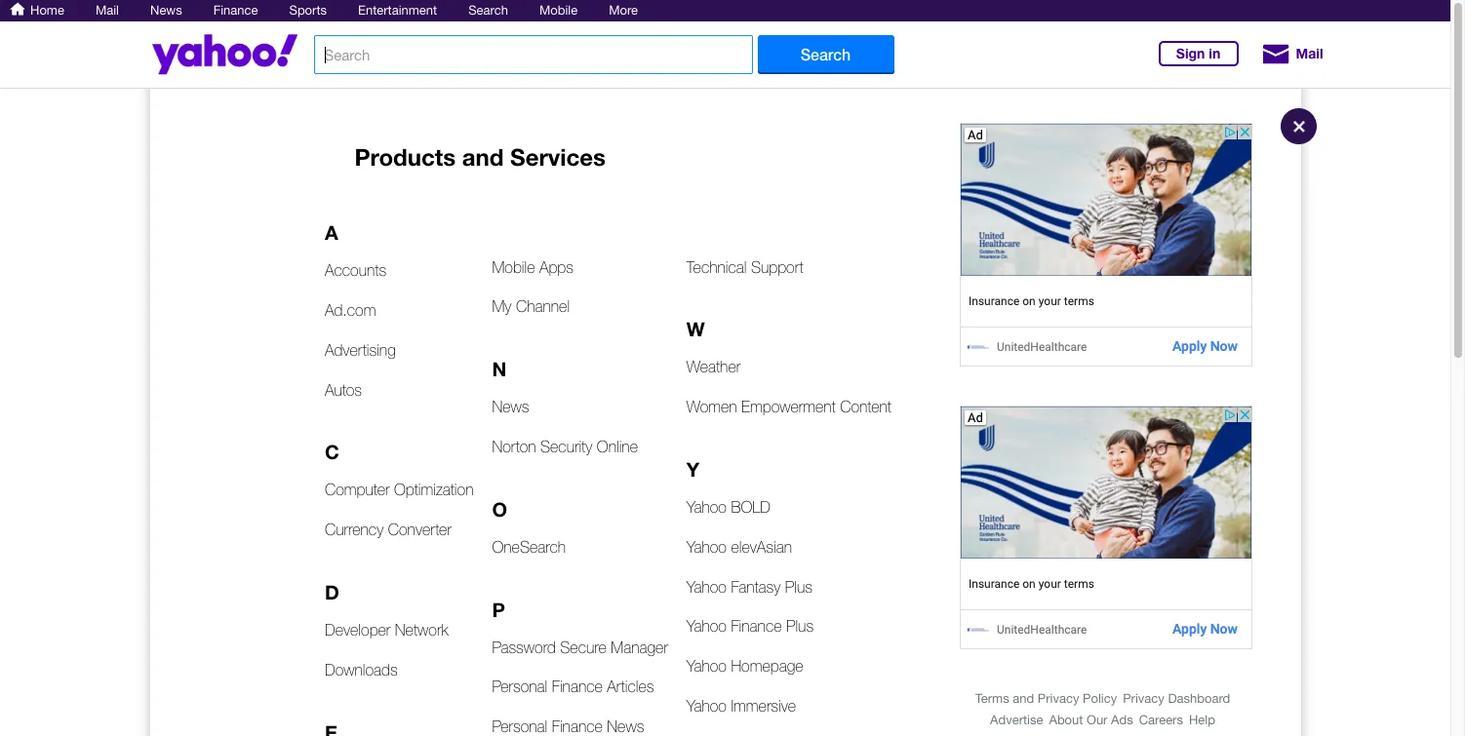 Task type: vqa. For each thing, say whether or not it's contained in the screenshot.
option
no



Task type: locate. For each thing, give the bounding box(es) containing it.
about our ads link
[[1050, 713, 1134, 728]]

privacy up about
[[1038, 692, 1080, 707]]

1 vertical spatial mail link
[[1261, 37, 1324, 71]]

fantasy
[[731, 578, 781, 596]]

2 yahoo from the top
[[687, 539, 727, 556]]

products
[[355, 143, 456, 171]]

1 yahoo from the top
[[687, 499, 727, 516]]

plus up homepage
[[787, 618, 814, 636]]

autos
[[325, 381, 362, 399]]

0 vertical spatial news
[[150, 3, 182, 18]]

network
[[395, 622, 449, 639]]

technical support link
[[687, 248, 804, 287]]

1 horizontal spatial privacy
[[1123, 692, 1165, 707]]

1 horizontal spatial and
[[1013, 692, 1035, 707]]

developer network
[[325, 622, 449, 639]]

yahoo down yahoo homepage link
[[687, 698, 727, 715]]

0 vertical spatial personal
[[492, 679, 548, 696]]

2 personal from the top
[[492, 719, 548, 736]]

norton
[[492, 438, 536, 456]]

personal
[[492, 679, 548, 696], [492, 719, 548, 736]]

1 vertical spatial mobile
[[492, 258, 535, 276]]

0 vertical spatial and
[[462, 143, 504, 171]]

personal down the password
[[492, 679, 548, 696]]

autos link
[[325, 370, 362, 410]]

yahoo left fantasy
[[687, 578, 727, 596]]

1 vertical spatial advertisement region
[[960, 406, 1253, 650]]

plus right fantasy
[[785, 578, 813, 596]]

norton security online
[[492, 438, 638, 456]]

mobile inside mobile apps link
[[492, 258, 535, 276]]

privacy dashboard link
[[1123, 692, 1231, 707]]

p
[[492, 598, 505, 621]]

finance for personal finance news
[[552, 719, 603, 736]]

news down articles at the left bottom
[[607, 719, 644, 736]]

and inside terms and privacy policy privacy dashboard advertise about our ads careers help
[[1013, 692, 1035, 707]]

news link
[[150, 3, 182, 18], [492, 388, 529, 428]]

news
[[150, 3, 182, 18], [492, 398, 529, 416], [607, 719, 644, 736]]

0 horizontal spatial privacy
[[1038, 692, 1080, 707]]

and left services
[[462, 143, 504, 171]]

search for search link
[[469, 3, 508, 18]]

w
[[687, 318, 705, 341]]

developer network link
[[325, 611, 449, 651]]

search inside "button"
[[801, 45, 851, 63]]

a
[[325, 221, 338, 244]]

search button
[[758, 35, 894, 74]]

downloads
[[325, 661, 398, 679]]

yahoo up "yahoo immersive"
[[687, 658, 727, 676]]

articles
[[607, 679, 654, 696]]

1 personal from the top
[[492, 679, 548, 696]]

yahoo inside yahoo bold 'link'
[[687, 499, 727, 516]]

sign
[[1177, 45, 1206, 61]]

password secure manager
[[492, 639, 668, 656]]

0 horizontal spatial search
[[469, 3, 508, 18]]

mail link for home link
[[96, 3, 119, 18]]

yahoo for yahoo finance plus
[[687, 618, 727, 636]]

products and services
[[355, 143, 606, 171]]

currency
[[325, 521, 384, 539]]

0 horizontal spatial mail link
[[96, 3, 119, 18]]

mobile
[[540, 3, 578, 18], [492, 258, 535, 276]]

yahoo down yahoo bold 'link'
[[687, 539, 727, 556]]

weather link
[[687, 348, 741, 388]]

1 vertical spatial news
[[492, 398, 529, 416]]

support
[[751, 258, 804, 276]]

advertise link
[[991, 713, 1044, 728]]

0 vertical spatial news link
[[150, 3, 182, 18]]

5 yahoo from the top
[[687, 658, 727, 676]]

converter
[[388, 521, 452, 539]]

yahoo inside yahoo finance plus link
[[687, 618, 727, 636]]

yahoo inside yahoo fantasy plus link
[[687, 578, 727, 596]]

more
[[609, 3, 638, 18]]

advertise
[[991, 713, 1044, 728]]

finance down fantasy
[[731, 618, 782, 636]]

news link left finance link
[[150, 3, 182, 18]]

and up advertise
[[1013, 692, 1035, 707]]

2 vertical spatial news
[[607, 719, 644, 736]]

terms and privacy policy privacy dashboard advertise about our ads careers help
[[976, 692, 1231, 728]]

yahoo inside "yahoo elevasian" link
[[687, 539, 727, 556]]

yahoo inside the yahoo immersive link
[[687, 698, 727, 715]]

mail right in
[[1297, 45, 1324, 61]]

sports link
[[289, 3, 327, 18]]

1 horizontal spatial news link
[[492, 388, 529, 428]]

navigation
[[0, 0, 1451, 22]]

mobile inside navigation
[[540, 3, 578, 18]]

0 horizontal spatial and
[[462, 143, 504, 171]]

plus for yahoo fantasy plus
[[785, 578, 813, 596]]

privacy policy link
[[1038, 692, 1118, 707]]

content
[[840, 398, 892, 416]]

0 horizontal spatial news link
[[150, 3, 182, 18]]

yahoo down 'y'
[[687, 499, 727, 516]]

1 horizontal spatial search
[[801, 45, 851, 63]]

news down n
[[492, 398, 529, 416]]

1 horizontal spatial mobile
[[540, 3, 578, 18]]

careers
[[1140, 713, 1184, 728]]

advertisement region
[[960, 123, 1253, 367], [960, 406, 1253, 650]]

mail link right in
[[1261, 37, 1324, 71]]

developer
[[325, 622, 391, 639]]

personal finance news link
[[492, 708, 644, 737]]

1 vertical spatial search
[[801, 45, 851, 63]]

mobile apps link
[[492, 248, 574, 287]]

mail right home at the left top
[[96, 3, 119, 18]]

personal down personal finance articles link on the bottom
[[492, 719, 548, 736]]

mail link right home at the left top
[[96, 3, 119, 18]]

0 horizontal spatial news
[[150, 3, 182, 18]]

3 yahoo from the top
[[687, 578, 727, 596]]

currency converter
[[325, 521, 452, 539]]

1 privacy from the left
[[1038, 692, 1080, 707]]

Search text field
[[314, 35, 753, 74]]

personal inside personal finance news link
[[492, 719, 548, 736]]

1 vertical spatial news link
[[492, 388, 529, 428]]

yahoo for yahoo fantasy plus
[[687, 578, 727, 596]]

ad.com link
[[325, 291, 376, 331]]

yahoo inside yahoo homepage link
[[687, 658, 727, 676]]

plus for yahoo finance plus
[[787, 618, 814, 636]]

0 vertical spatial plus
[[785, 578, 813, 596]]

0 horizontal spatial mobile
[[492, 258, 535, 276]]

advertising
[[325, 341, 396, 359]]

yahoo up yahoo homepage at the bottom of page
[[687, 618, 727, 636]]

4 yahoo from the top
[[687, 618, 727, 636]]

n
[[492, 357, 507, 381]]

sports
[[289, 3, 327, 18]]

privacy
[[1038, 692, 1080, 707], [1123, 692, 1165, 707]]

0 vertical spatial mobile
[[540, 3, 578, 18]]

finance up personal finance news link
[[552, 679, 603, 696]]

secure
[[560, 639, 607, 656]]

search inside navigation
[[469, 3, 508, 18]]

news left finance link
[[150, 3, 182, 18]]

computer optimization
[[325, 481, 474, 499]]

0 vertical spatial advertisement region
[[960, 123, 1253, 367]]

homepage
[[731, 658, 804, 676]]

my channel
[[492, 298, 570, 316]]

password secure manager link
[[492, 628, 668, 668]]

accounts
[[325, 262, 387, 279]]

privacy up careers link
[[1123, 692, 1165, 707]]

mobile up my
[[492, 258, 535, 276]]

1 horizontal spatial mail link
[[1261, 37, 1324, 71]]

yahoo homepage
[[687, 658, 804, 676]]

immersive
[[731, 698, 796, 715]]

personal for personal finance news
[[492, 719, 548, 736]]

channel
[[516, 298, 570, 316]]

1 vertical spatial personal
[[492, 719, 548, 736]]

computer
[[325, 481, 390, 499]]

1 vertical spatial plus
[[787, 618, 814, 636]]

yahoo fantasy plus
[[687, 578, 813, 596]]

password
[[492, 639, 556, 656]]

home
[[30, 3, 64, 18]]

0 vertical spatial search
[[469, 3, 508, 18]]

6 yahoo from the top
[[687, 698, 727, 715]]

news link up norton
[[492, 388, 529, 428]]

yahoo elevasian
[[687, 539, 792, 556]]

0 vertical spatial mail link
[[96, 3, 119, 18]]

mobile up search text field
[[540, 3, 578, 18]]

personal inside personal finance articles link
[[492, 679, 548, 696]]

1 horizontal spatial mail
[[1297, 45, 1324, 61]]

finance down personal finance articles link on the bottom
[[552, 719, 603, 736]]

0 horizontal spatial mail
[[96, 3, 119, 18]]

advertising link
[[325, 331, 396, 370]]

policy
[[1083, 692, 1118, 707]]

finance link
[[213, 3, 258, 18]]

yahoo for yahoo elevasian
[[687, 539, 727, 556]]

mobile for mobile link
[[540, 3, 578, 18]]

and for terms
[[1013, 692, 1035, 707]]

and for products
[[462, 143, 504, 171]]

1 vertical spatial and
[[1013, 692, 1035, 707]]

finance
[[213, 3, 258, 18], [731, 618, 782, 636], [552, 679, 603, 696], [552, 719, 603, 736]]



Task type: describe. For each thing, give the bounding box(es) containing it.
ads
[[1112, 713, 1134, 728]]

yahoo for yahoo homepage
[[687, 658, 727, 676]]

navigation containing home
[[0, 0, 1451, 22]]

sign in link
[[1159, 41, 1239, 66]]

help link
[[1190, 713, 1216, 728]]

yahoo homepage link
[[687, 647, 804, 687]]

c
[[325, 441, 339, 464]]

more link
[[609, 3, 638, 18]]

yahoo for yahoo immersive
[[687, 698, 727, 715]]

sign in
[[1177, 45, 1221, 61]]

2 privacy from the left
[[1123, 692, 1165, 707]]

yahoo finance plus
[[687, 618, 814, 636]]

manager
[[611, 639, 668, 656]]

security
[[541, 438, 593, 456]]

my channel link
[[492, 287, 570, 327]]

1 advertisement region from the top
[[960, 123, 1253, 367]]

personal finance articles
[[492, 679, 654, 696]]

bold
[[731, 499, 771, 516]]

empowerment
[[742, 398, 836, 416]]

apps
[[540, 258, 574, 276]]

women empowerment content
[[687, 398, 892, 416]]

women
[[687, 398, 737, 416]]

services
[[511, 143, 606, 171]]

computer optimization link
[[325, 471, 474, 511]]

1 vertical spatial mail
[[1297, 45, 1324, 61]]

optimization
[[394, 481, 474, 499]]

mobile for mobile apps
[[492, 258, 535, 276]]

2 advertisement region from the top
[[960, 406, 1253, 650]]

ad.com
[[325, 302, 376, 319]]

yahoo fantasy plus link
[[687, 568, 813, 607]]

1 horizontal spatial news
[[492, 398, 529, 416]]

careers link
[[1140, 713, 1184, 728]]

my
[[492, 298, 512, 316]]

onesearch link
[[492, 528, 566, 568]]

yahoo for yahoo bold
[[687, 499, 727, 516]]

downloads link
[[325, 651, 398, 691]]

terms
[[976, 692, 1010, 707]]

2 horizontal spatial news
[[607, 719, 644, 736]]

women empowerment content link
[[687, 388, 892, 428]]

elevasian
[[731, 539, 792, 556]]

yahoo bold link
[[687, 488, 771, 528]]

search for search "button"
[[801, 45, 851, 63]]

news link inside navigation
[[150, 3, 182, 18]]

d
[[325, 581, 339, 604]]

0 vertical spatial mail
[[96, 3, 119, 18]]

mail link for sign in link
[[1261, 37, 1324, 71]]

technical support
[[687, 258, 804, 276]]

dashboard
[[1169, 692, 1231, 707]]

mobile apps
[[492, 258, 574, 276]]

entertainment
[[358, 3, 437, 18]]

terms link
[[976, 692, 1010, 707]]

our
[[1087, 713, 1108, 728]]

entertainment link
[[358, 3, 437, 18]]

weather
[[687, 359, 741, 376]]

onesearch
[[492, 539, 566, 556]]

personal for personal finance articles
[[492, 679, 548, 696]]

technical
[[687, 258, 747, 276]]

mobile link
[[540, 3, 578, 18]]

personal finance articles link
[[492, 668, 654, 708]]

currency converter link
[[325, 511, 452, 550]]

about
[[1050, 713, 1084, 728]]

yahoo immersive
[[687, 698, 796, 715]]

yahoo bold
[[687, 499, 771, 516]]

search link
[[469, 3, 508, 18]]

help
[[1190, 713, 1216, 728]]

yahoo elevasian link
[[687, 528, 792, 568]]

home link
[[10, 0, 64, 22]]

in
[[1209, 45, 1221, 61]]

norton security online link
[[492, 428, 638, 467]]

finance left sports link
[[213, 3, 258, 18]]

finance for personal finance articles
[[552, 679, 603, 696]]

yahoo finance plus link
[[687, 607, 814, 647]]

finance for yahoo finance plus
[[731, 618, 782, 636]]

online
[[597, 438, 638, 456]]

y
[[687, 458, 700, 481]]

accounts link
[[325, 251, 387, 291]]



